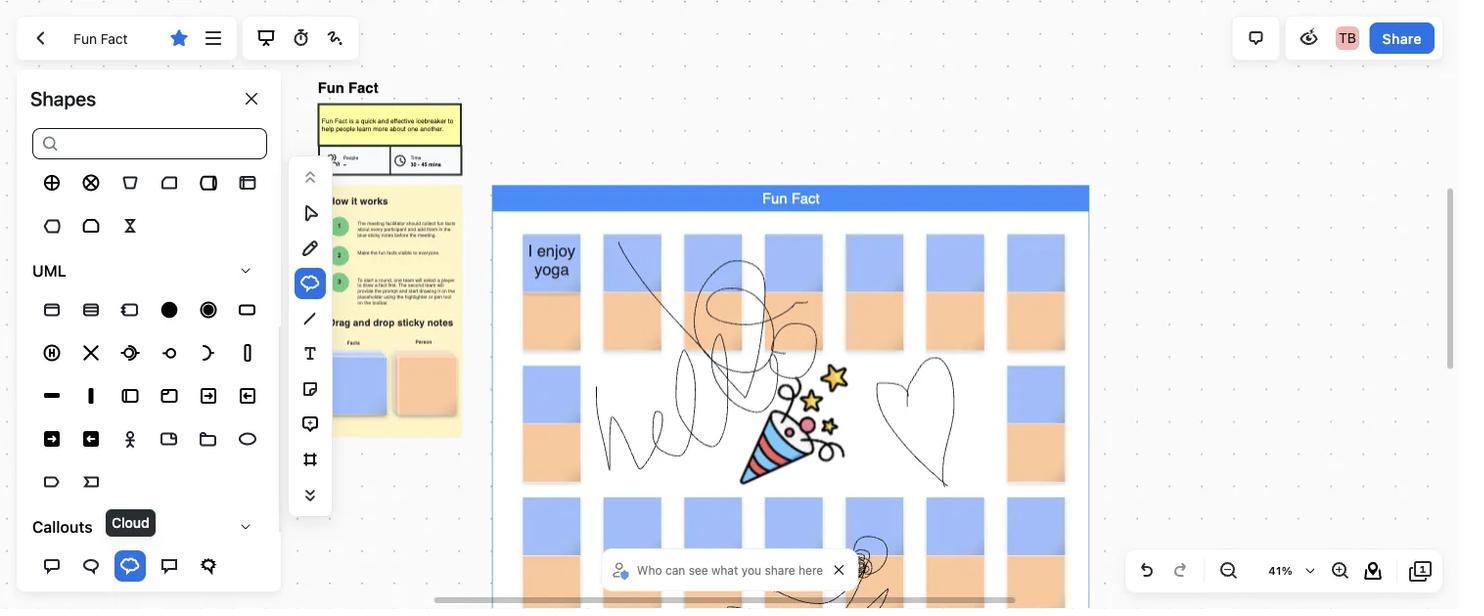 Task type: vqa. For each thing, say whether or not it's contained in the screenshot.
knowledge
no



Task type: describe. For each thing, give the bounding box(es) containing it.
manual operation image
[[118, 171, 142, 195]]

pin filled left image
[[79, 428, 103, 451]]

use case image
[[236, 428, 259, 451]]

who
[[637, 564, 662, 577]]

all eyes on me image
[[1298, 26, 1321, 50]]

vertical fork image
[[79, 385, 103, 408]]

end image
[[197, 299, 220, 322]]

required interface image
[[197, 342, 220, 365]]

2 callouts menu from the top
[[32, 289, 279, 504]]

3 callouts menu from the top
[[32, 545, 279, 588]]

undo image
[[1135, 560, 1159, 583]]

callouts menu item
[[17, 510, 279, 545]]

41
[[1269, 565, 1282, 578]]

uml
[[32, 262, 66, 281]]

collate image
[[118, 214, 142, 238]]

show more tools image
[[299, 483, 322, 508]]

callouts
[[32, 518, 93, 537]]

41 %
[[1269, 565, 1293, 578]]

see
[[689, 564, 708, 577]]

here
[[799, 564, 823, 577]]

present image
[[255, 26, 278, 50]]

mini map image
[[1362, 560, 1385, 583]]

dialog image
[[40, 555, 64, 579]]

send signal image
[[40, 471, 64, 494]]

history pseudostate image
[[40, 342, 64, 365]]

hard disk image
[[197, 171, 220, 195]]

%
[[1282, 565, 1293, 578]]

receive signal image
[[79, 471, 103, 494]]

can
[[665, 564, 685, 577]]

show previous tools image
[[295, 167, 326, 186]]

activation image
[[236, 342, 259, 365]]

menu containing uml
[[17, 75, 283, 588]]

uml menu item
[[17, 254, 279, 289]]

who can see what you share here button
[[610, 556, 828, 585]]

share
[[765, 564, 795, 577]]

share button
[[1370, 23, 1435, 54]]

frame image
[[158, 385, 181, 408]]

tb button
[[1332, 23, 1363, 54]]

1 callouts menu from the top
[[32, 75, 279, 248]]

internal storage image
[[236, 171, 259, 195]]

note image
[[158, 428, 181, 451]]

or image
[[40, 171, 64, 195]]

what
[[712, 564, 738, 577]]

package image
[[197, 428, 220, 451]]

summing junction image
[[79, 171, 103, 195]]

class image
[[79, 299, 103, 322]]

timer image
[[289, 26, 313, 50]]



Task type: locate. For each thing, give the bounding box(es) containing it.
loop limit image
[[79, 214, 103, 238]]

pin left image
[[236, 385, 259, 408]]

who can see what you share here
[[637, 564, 823, 577]]

container image
[[118, 385, 142, 408]]

activity image
[[236, 299, 259, 322]]

callouts menu
[[32, 75, 279, 248], [32, 289, 279, 504], [32, 545, 279, 588]]

0 vertical spatial callouts menu
[[32, 75, 279, 248]]

comment panel image
[[1245, 26, 1268, 50]]

oval image
[[79, 555, 103, 579]]

actor image
[[118, 428, 142, 451]]

assembly image
[[118, 342, 142, 365]]

more options image
[[202, 26, 225, 50]]

2 vertical spatial callouts menu
[[32, 545, 279, 588]]

rectangle image
[[158, 555, 181, 579]]

None text field
[[60, 128, 267, 160]]

horizontal fork image
[[40, 385, 64, 408]]

menu item inside 'callouts' menu
[[115, 551, 146, 583]]

shapes
[[30, 87, 96, 110]]

menu
[[17, 75, 283, 588]]

laser image
[[323, 26, 347, 50]]

cloud image
[[118, 555, 142, 579]]

zoom in image
[[1328, 560, 1352, 583]]

component image
[[118, 299, 142, 322]]

menu item
[[115, 551, 146, 583]]

explosion image
[[197, 555, 220, 579]]

tb
[[1339, 30, 1356, 46]]

zoom out image
[[1217, 560, 1240, 583]]

you
[[742, 564, 762, 577]]

deletion image
[[79, 342, 103, 365]]

dashboard image
[[28, 26, 52, 50]]

start image
[[158, 299, 181, 322]]

card image
[[158, 171, 181, 195]]

pages image
[[1409, 560, 1433, 583]]

unstar this whiteboard image
[[167, 26, 191, 50]]

Document name text field
[[59, 23, 160, 54]]

share
[[1383, 30, 1422, 46]]

display image
[[40, 214, 64, 238]]

interface image
[[40, 299, 64, 322]]

pin filled right image
[[40, 428, 64, 451]]

provided interface image
[[158, 342, 181, 365]]

1 vertical spatial callouts menu
[[32, 289, 279, 504]]

pin right image
[[197, 385, 220, 408]]



